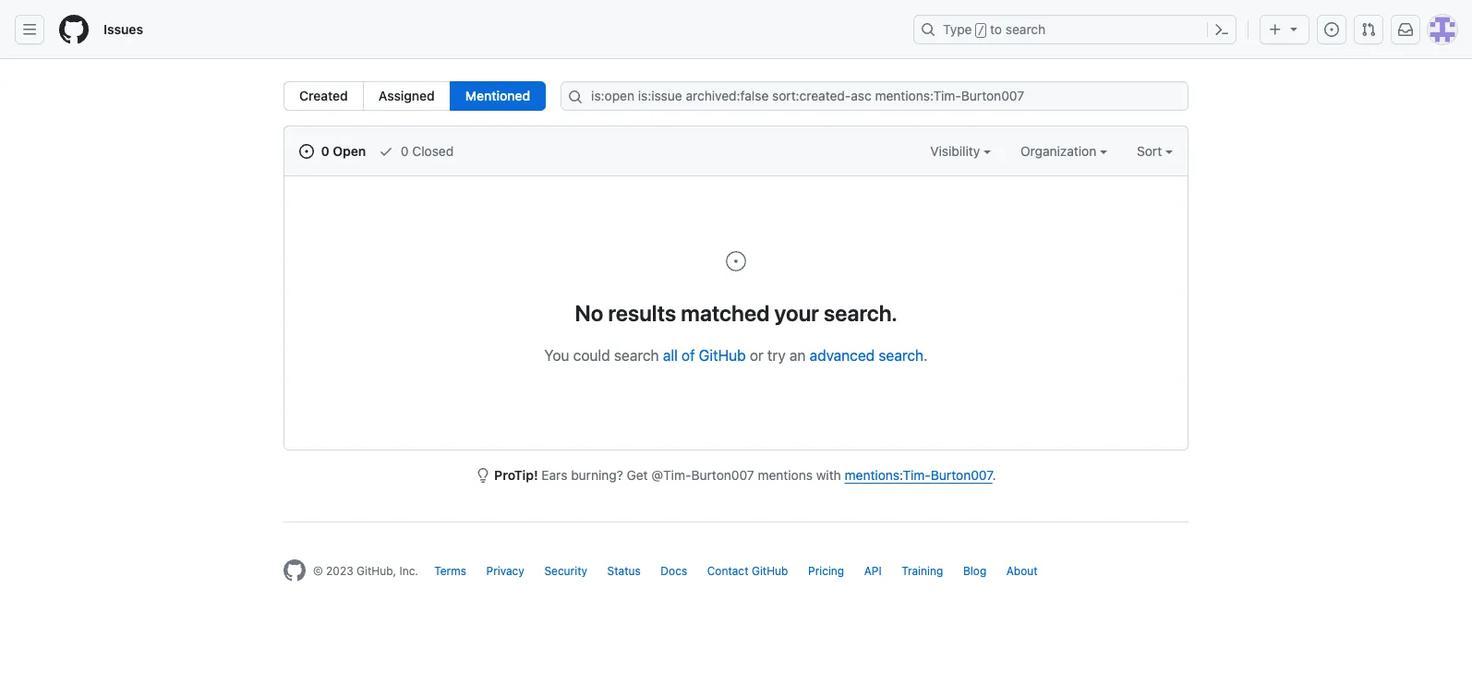 Task type: vqa. For each thing, say whether or not it's contained in the screenshot.
stars icon
no



Task type: locate. For each thing, give the bounding box(es) containing it.
created
[[299, 88, 348, 103]]

an
[[790, 347, 806, 364]]

closed
[[412, 143, 454, 159]]

issue opened image left "0 open"
[[299, 144, 314, 159]]

1 horizontal spatial homepage image
[[284, 560, 306, 582]]

search left all
[[614, 347, 659, 364]]

terms
[[434, 564, 467, 578]]

1 horizontal spatial github
[[752, 564, 788, 578]]

0 vertical spatial issue opened image
[[299, 144, 314, 159]]

0 vertical spatial github
[[699, 347, 746, 364]]

no results matched your search.
[[575, 300, 898, 326]]

github right the of
[[699, 347, 746, 364]]

triangle down image
[[1287, 21, 1302, 36]]

issue opened image up no results matched your search.
[[725, 250, 747, 273]]

1 vertical spatial homepage image
[[284, 560, 306, 582]]

security
[[544, 564, 588, 578]]

issue opened image
[[1325, 22, 1340, 37]]

1 horizontal spatial issue opened image
[[725, 250, 747, 273]]

0 vertical spatial .
[[924, 347, 928, 364]]

0 vertical spatial homepage image
[[59, 15, 89, 44]]

0 open link
[[299, 141, 366, 161]]

0 horizontal spatial homepage image
[[59, 15, 89, 44]]

1 horizontal spatial burton007
[[931, 467, 993, 483]]

blog link
[[963, 564, 987, 578]]

1 vertical spatial .
[[993, 467, 996, 483]]

docs link
[[661, 564, 687, 578]]

results
[[608, 300, 676, 326]]

contact
[[707, 564, 749, 578]]

security link
[[544, 564, 588, 578]]

2023
[[326, 564, 354, 578]]

mentions:tim-
[[845, 467, 931, 483]]

2 0 from the left
[[401, 143, 409, 159]]

could
[[573, 347, 610, 364]]

0 horizontal spatial github
[[699, 347, 746, 364]]

0 horizontal spatial 0
[[321, 143, 330, 159]]

github
[[699, 347, 746, 364], [752, 564, 788, 578]]

about
[[1007, 564, 1038, 578]]

you
[[545, 347, 570, 364]]

0 right check "icon" at left
[[401, 143, 409, 159]]

0 horizontal spatial burton007
[[691, 467, 755, 483]]

Search all issues text field
[[561, 81, 1189, 111]]

search
[[1006, 21, 1046, 37], [614, 347, 659, 364], [879, 347, 924, 364]]

Issues search field
[[561, 81, 1189, 111]]

privacy link
[[486, 564, 525, 578]]

search down search.
[[879, 347, 924, 364]]

1 horizontal spatial .
[[993, 467, 996, 483]]

homepage image left issues
[[59, 15, 89, 44]]

0 horizontal spatial issue opened image
[[299, 144, 314, 159]]

created link
[[284, 81, 364, 111]]

1 horizontal spatial 0
[[401, 143, 409, 159]]

training link
[[902, 564, 944, 578]]

mentions:tim-burton007 link
[[845, 467, 993, 483]]

0 horizontal spatial search
[[614, 347, 659, 364]]

search image
[[568, 90, 583, 104]]

mentioned link
[[450, 81, 546, 111]]

ears
[[542, 467, 568, 483]]

pricing link
[[808, 564, 845, 578]]

0 for open
[[321, 143, 330, 159]]

0 left open
[[321, 143, 330, 159]]

command palette image
[[1215, 22, 1230, 37]]

you could search all of github or try an advanced search .
[[545, 347, 928, 364]]

1 0 from the left
[[321, 143, 330, 159]]

try
[[768, 347, 786, 364]]

all
[[663, 347, 678, 364]]

matched
[[681, 300, 770, 326]]

0 for closed
[[401, 143, 409, 159]]

all of github link
[[663, 347, 746, 364]]

no
[[575, 300, 604, 326]]

.
[[924, 347, 928, 364], [993, 467, 996, 483]]

inc.
[[399, 564, 418, 578]]

1 vertical spatial github
[[752, 564, 788, 578]]

of
[[682, 347, 695, 364]]

terms link
[[434, 564, 467, 578]]

issue opened image inside 0 open link
[[299, 144, 314, 159]]

github right contact
[[752, 564, 788, 578]]

api
[[864, 564, 882, 578]]

search right to
[[1006, 21, 1046, 37]]

pricing
[[808, 564, 845, 578]]

issue opened image
[[299, 144, 314, 159], [725, 250, 747, 273]]

burton007
[[691, 467, 755, 483], [931, 467, 993, 483]]

homepage image left ©
[[284, 560, 306, 582]]

api link
[[864, 564, 882, 578]]

1 horizontal spatial search
[[879, 347, 924, 364]]

0
[[321, 143, 330, 159], [401, 143, 409, 159]]

homepage image
[[59, 15, 89, 44], [284, 560, 306, 582]]

type / to search
[[943, 21, 1046, 37]]



Task type: describe. For each thing, give the bounding box(es) containing it.
search.
[[824, 300, 898, 326]]

or
[[750, 347, 764, 364]]

about link
[[1007, 564, 1038, 578]]

mentioned
[[465, 88, 530, 103]]

sort button
[[1137, 141, 1173, 161]]

burning?
[[571, 467, 623, 483]]

light bulb image
[[476, 468, 491, 483]]

0 open
[[318, 143, 366, 159]]

@tim-
[[652, 467, 691, 483]]

your
[[775, 300, 819, 326]]

notifications image
[[1399, 22, 1413, 37]]

organization
[[1021, 143, 1100, 159]]

0 horizontal spatial .
[[924, 347, 928, 364]]

0 closed
[[397, 143, 454, 159]]

organization button
[[1021, 141, 1108, 161]]

assigned link
[[363, 81, 451, 111]]

github,
[[357, 564, 396, 578]]

contact github link
[[707, 564, 788, 578]]

protip!
[[494, 467, 538, 483]]

protip! ears burning? get @tim-burton007 mentions with mentions:tim-burton007 .
[[494, 467, 996, 483]]

mentions
[[758, 467, 813, 483]]

get
[[627, 467, 648, 483]]

0 closed link
[[379, 141, 454, 161]]

sort
[[1137, 143, 1162, 159]]

docs
[[661, 564, 687, 578]]

2 burton007 from the left
[[931, 467, 993, 483]]

open
[[333, 143, 366, 159]]

visibility
[[931, 143, 984, 159]]

type
[[943, 21, 972, 37]]

contact github
[[707, 564, 788, 578]]

privacy
[[486, 564, 525, 578]]

status link
[[607, 564, 641, 578]]

status
[[607, 564, 641, 578]]

2 horizontal spatial search
[[1006, 21, 1046, 37]]

/
[[978, 24, 985, 37]]

issues element
[[284, 81, 546, 111]]

issues
[[103, 21, 143, 37]]

blog
[[963, 564, 987, 578]]

©
[[313, 564, 323, 578]]

1 vertical spatial issue opened image
[[725, 250, 747, 273]]

1 burton007 from the left
[[691, 467, 755, 483]]

git pull request image
[[1362, 22, 1376, 37]]

visibility button
[[931, 141, 991, 161]]

plus image
[[1268, 22, 1283, 37]]

advanced search link
[[810, 347, 924, 364]]

© 2023 github, inc.
[[313, 564, 418, 578]]

to
[[990, 21, 1002, 37]]

advanced
[[810, 347, 875, 364]]

training
[[902, 564, 944, 578]]

assigned
[[379, 88, 435, 103]]

check image
[[379, 144, 394, 159]]

with
[[816, 467, 841, 483]]



